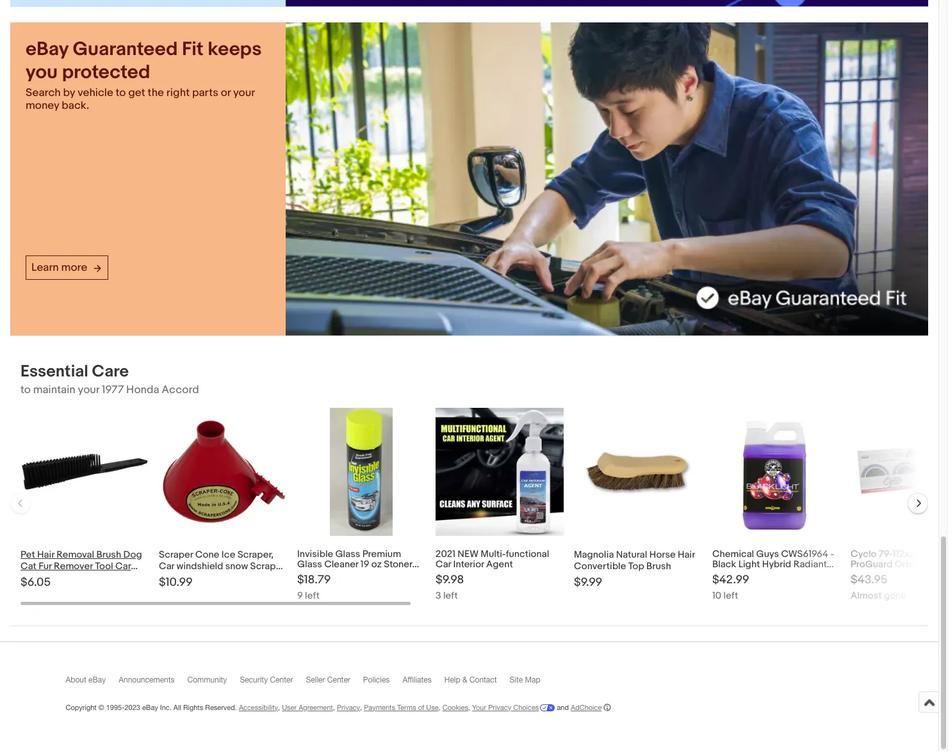 Task type: locate. For each thing, give the bounding box(es) containing it.
premium
[[362, 548, 401, 560]]

0 horizontal spatial to
[[21, 384, 31, 396]]

brush
[[96, 549, 121, 561], [646, 560, 671, 573]]

center right seller
[[327, 676, 350, 685]]

privacy down seller center link
[[337, 704, 360, 712]]

, left cookies on the left bottom of the page
[[439, 704, 441, 712]]

, left your
[[468, 704, 470, 712]]

0 vertical spatial ice
[[221, 549, 235, 561]]

car up $9.98
[[436, 558, 451, 571]]

scraper left "91164"
[[240, 572, 275, 584]]

left right 9
[[305, 590, 320, 602]]

1 vertical spatial your
[[78, 384, 99, 396]]

help & contact link
[[444, 676, 510, 690]]

stoner
[[384, 558, 412, 571]]

car left 'wash'
[[740, 569, 755, 581]]

0 vertical spatial cleaner
[[324, 558, 358, 571]]

1 horizontal spatial left
[[443, 590, 458, 602]]

glass
[[335, 548, 360, 560], [297, 558, 322, 571]]

invisible
[[297, 548, 333, 560]]

, left payments
[[360, 704, 362, 712]]

get
[[128, 86, 145, 99]]

left inside $42.99 10 left
[[724, 590, 738, 602]]

$6.05
[[21, 576, 51, 590]]

0 vertical spatial to
[[116, 86, 126, 99]]

right
[[166, 86, 190, 99]]

scraper
[[159, 549, 193, 561], [240, 572, 275, 584]]

0 horizontal spatial scraper
[[159, 549, 193, 561]]

0 vertical spatial ebay
[[26, 38, 68, 61]]

remover
[[54, 560, 93, 573]]

1 horizontal spatial brush
[[646, 560, 671, 573]]

ice right cone
[[221, 549, 235, 561]]

security
[[240, 676, 268, 685]]

hair inside 'magnolia natural horse hair convertible top brush $9.99'
[[678, 549, 695, 561]]

your
[[233, 86, 255, 99], [78, 384, 99, 396]]

cleaner left the 19
[[324, 558, 358, 571]]

pet hair removal brush dog cat fur remover tool car seat carpet rubber cleaner image
[[21, 454, 149, 490]]

your right or
[[233, 86, 255, 99]]

1 vertical spatial scraper
[[240, 572, 275, 584]]

site
[[510, 676, 523, 685]]

to left maintain
[[21, 384, 31, 396]]

, left the privacy link
[[333, 704, 335, 712]]

hair right the 'horse'
[[678, 549, 695, 561]]

&
[[463, 676, 467, 685]]

community
[[187, 676, 227, 685]]

19
[[361, 558, 369, 571]]

help
[[444, 676, 460, 685]]

ebay guaranteed fit keeps you protected image
[[286, 22, 928, 336]]

ice
[[221, 549, 235, 561], [224, 572, 238, 584]]

policies
[[363, 676, 390, 685]]

9
[[297, 590, 303, 602]]

0 horizontal spatial cleaner
[[110, 572, 144, 584]]

1 horizontal spatial glass
[[335, 548, 360, 560]]

3
[[436, 590, 441, 602]]

scraper up round
[[159, 549, 193, 561]]

pet hair removal brush dog cat fur remover tool car seat carpet rubber cleaner
[[21, 549, 144, 584]]

2 center from the left
[[327, 676, 350, 685]]

community link
[[187, 676, 240, 690]]

privacy right your
[[488, 704, 511, 712]]

your left 1977
[[78, 384, 99, 396]]

2021
[[436, 548, 455, 560]]

finish
[[712, 569, 737, 581]]

the
[[148, 86, 164, 99]]

your inside ebay guaranteed fit keeps you protected search by vehicle to get the right parts or your money back.
[[233, 86, 255, 99]]

rights
[[183, 704, 203, 712]]

1 horizontal spatial privacy
[[488, 704, 511, 712]]

search
[[26, 86, 61, 99]]

car right tool
[[115, 560, 131, 573]]

1 horizontal spatial cleaner
[[324, 558, 358, 571]]

scraper,
[[237, 549, 274, 561], [250, 560, 286, 573]]

,
[[278, 704, 280, 712], [333, 704, 335, 712], [360, 704, 362, 712], [439, 704, 441, 712], [468, 704, 470, 712]]

orbital
[[895, 558, 925, 571]]

to inside ebay guaranteed fit keeps you protected search by vehicle to get the right parts or your money back.
[[116, 86, 126, 99]]

0 horizontal spatial your
[[78, 384, 99, 396]]

guys
[[756, 548, 779, 560]]

fur
[[39, 560, 52, 573]]

removal
[[56, 549, 94, 561]]

announcements link
[[119, 676, 187, 690]]

seller center link
[[306, 676, 363, 690]]

2 horizontal spatial ebay
[[142, 704, 158, 712]]

about
[[66, 676, 86, 685]]

0 horizontal spatial glass
[[297, 558, 322, 571]]

agent
[[486, 558, 513, 571]]

glass left the 19
[[335, 548, 360, 560]]

your privacy choices link
[[472, 704, 555, 712]]

soap
[[783, 569, 806, 581]]

and
[[557, 704, 569, 712]]

cookies
[[443, 704, 468, 712]]

money
[[26, 99, 59, 112]]

user agreement link
[[282, 704, 333, 712]]

hair right pet
[[37, 549, 54, 561]]

left
[[305, 590, 320, 602], [443, 590, 458, 602], [724, 590, 738, 602]]

you
[[26, 61, 58, 84]]

hybrid
[[762, 558, 791, 571]]

1977
[[102, 384, 124, 396]]

1 hair from the left
[[37, 549, 54, 561]]

1 horizontal spatial ebay
[[88, 676, 106, 685]]

1 center from the left
[[270, 676, 293, 685]]

2 left from the left
[[443, 590, 458, 602]]

0 horizontal spatial privacy
[[337, 704, 360, 712]]

112x2-
[[893, 548, 918, 560]]

0 vertical spatial your
[[233, 86, 255, 99]]

magnolia natural horse hair convertible top brush image
[[574, 440, 702, 504]]

invisible glass premium glass cleaner 19 oz stoner 91164
[[297, 548, 412, 581]]

1 horizontal spatial center
[[327, 676, 350, 685]]

ebay right the about
[[88, 676, 106, 685]]

convertible
[[574, 560, 626, 573]]

left right 3 on the left of the page
[[443, 590, 458, 602]]

center
[[270, 676, 293, 685], [327, 676, 350, 685]]

car inside pet hair removal brush dog cat fur remover tool car seat carpet rubber cleaner
[[115, 560, 131, 573]]

horse
[[649, 549, 676, 561]]

2 horizontal spatial left
[[724, 590, 738, 602]]

left inside $18.79 9 left
[[305, 590, 320, 602]]

2 privacy from the left
[[488, 704, 511, 712]]

brush inside 'magnolia natural horse hair convertible top brush $9.99'
[[646, 560, 671, 573]]

ice right shaped
[[224, 572, 238, 584]]

brush left 'dog'
[[96, 549, 121, 561]]

1 vertical spatial cleaner
[[110, 572, 144, 584]]

91164
[[297, 569, 321, 581]]

scraper, right snow
[[250, 560, 286, 573]]

car inside the "chemical guys cws61964 - black light hybrid radiant finish car wash soap (64 oz)"
[[740, 569, 755, 581]]

1 horizontal spatial to
[[116, 86, 126, 99]]

1 horizontal spatial hair
[[678, 549, 695, 561]]

cleaner down 'dog'
[[110, 572, 144, 584]]

4 , from the left
[[439, 704, 441, 712]]

ebay left inc.
[[142, 704, 158, 712]]

back.
[[62, 99, 89, 112]]

to left get
[[116, 86, 126, 99]]

2 hair from the left
[[678, 549, 695, 561]]

cleaner inside pet hair removal brush dog cat fur remover tool car seat carpet rubber cleaner
[[110, 572, 144, 584]]

chemical guys cws61964 - black light hybrid radiant finish car wash soap (64 oz)
[[712, 548, 837, 581]]

vehicle
[[77, 86, 113, 99]]

2 vertical spatial ebay
[[142, 704, 158, 712]]

protected
[[62, 61, 150, 84]]

glass up $18.79
[[297, 558, 322, 571]]

adchoice
[[571, 704, 602, 712]]

car up $10.99
[[159, 560, 174, 573]]

scraper cone ice scraper, car windshield snow scraper, round shaped ice scraper image
[[159, 418, 287, 526]]

oz)
[[824, 569, 837, 581]]

, left user
[[278, 704, 280, 712]]

ebay up search on the left of the page
[[26, 38, 68, 61]]

contact
[[470, 676, 497, 685]]

cyclo
[[851, 548, 877, 560]]

0 horizontal spatial hair
[[37, 549, 54, 561]]

(64
[[808, 569, 822, 581]]

announcements
[[119, 676, 175, 685]]

1 horizontal spatial your
[[233, 86, 255, 99]]

privacy link
[[337, 704, 360, 712]]

center right security
[[270, 676, 293, 685]]

0 horizontal spatial left
[[305, 590, 320, 602]]

1 vertical spatial to
[[21, 384, 31, 396]]

invisible glass premium glass cleaner 19 oz stoner 91164 image
[[330, 408, 393, 536]]

left right 10
[[724, 590, 738, 602]]

0 horizontal spatial ebay
[[26, 38, 68, 61]]

0 horizontal spatial center
[[270, 676, 293, 685]]

rubber
[[76, 572, 108, 584]]

user
[[282, 704, 297, 712]]

payments
[[364, 704, 395, 712]]

3 left from the left
[[724, 590, 738, 602]]

-
[[831, 548, 834, 560]]

brush right top
[[646, 560, 671, 573]]

1 left from the left
[[305, 590, 320, 602]]

0 horizontal spatial brush
[[96, 549, 121, 561]]

ebay
[[26, 38, 68, 61], [88, 676, 106, 685], [142, 704, 158, 712]]



Task type: describe. For each thing, give the bounding box(es) containing it.
3 , from the left
[[360, 704, 362, 712]]

wash
[[757, 569, 781, 581]]

your
[[472, 704, 486, 712]]

essential care to maintain your 1977 honda accord
[[21, 362, 199, 396]]

2021 new multi-functional car interior agent $9.98 3 left
[[436, 548, 549, 602]]

affiliates link
[[403, 676, 444, 690]]

site map link
[[510, 676, 553, 690]]

adchoice link
[[571, 704, 611, 712]]

to inside essential care to maintain your 1977 honda accord
[[21, 384, 31, 396]]

keeps
[[208, 38, 262, 61]]

dog
[[123, 549, 142, 561]]

functional
[[506, 548, 549, 560]]

car inside 2021 new multi-functional car interior agent $9.98 3 left
[[436, 558, 451, 571]]

guaranteed
[[73, 38, 178, 61]]

cleaner inside invisible glass premium glass cleaner 19 oz stoner 91164
[[324, 558, 358, 571]]

fit
[[182, 38, 204, 61]]

about ebay
[[66, 676, 106, 685]]

car inside scraper cone ice scraper, car windshield snow scraper, round shaped ice scraper
[[159, 560, 174, 573]]

snow
[[225, 560, 248, 573]]

2pk
[[918, 548, 935, 560]]

hair inside pet hair removal brush dog cat fur remover tool car seat carpet rubber cleaner
[[37, 549, 54, 561]]

or
[[221, 86, 231, 99]]

$9.98
[[436, 573, 464, 587]]

accessibility
[[239, 704, 278, 712]]

1 privacy from the left
[[337, 704, 360, 712]]

$43.95 almost gone
[[851, 573, 907, 602]]

cat
[[21, 560, 36, 573]]

brush inside pet hair removal brush dog cat fur remover tool car seat carpet rubber cleaner
[[96, 549, 121, 561]]

almost
[[851, 590, 882, 602]]

cyclo 79-112x2-2pk proguard orbital bac
[[851, 548, 948, 581]]

1 vertical spatial ebay
[[88, 676, 106, 685]]

by
[[63, 86, 75, 99]]

map
[[525, 676, 540, 685]]

2023
[[125, 704, 140, 712]]

more
[[61, 262, 87, 275]]

ebay inside ebay guaranteed fit keeps you protected search by vehicle to get the right parts or your money back.
[[26, 38, 68, 61]]

$43.95
[[851, 573, 888, 587]]

79-
[[879, 548, 893, 560]]

$42.99
[[712, 573, 749, 587]]

cyclo 79-112x2-2pk proguard orbital backing plate, pack of 2 image
[[851, 445, 948, 499]]

copyright © 1995-2023 ebay inc. all rights reserved. accessibility , user agreement , privacy , payments terms of use , cookies , your privacy choices
[[66, 704, 539, 712]]

top
[[628, 560, 644, 573]]

security center
[[240, 676, 293, 685]]

payments terms of use link
[[364, 704, 439, 712]]

security center link
[[240, 676, 306, 690]]

©
[[99, 704, 104, 712]]

1 horizontal spatial scraper
[[240, 572, 275, 584]]

care
[[92, 362, 129, 382]]

$9.99
[[574, 576, 602, 590]]

black
[[712, 558, 736, 571]]

new
[[458, 548, 479, 560]]

chemical
[[712, 548, 754, 560]]

essential
[[21, 362, 88, 382]]

left for $18.79
[[305, 590, 320, 602]]

proguard
[[851, 558, 893, 571]]

seller
[[306, 676, 325, 685]]

and adchoice
[[555, 704, 602, 712]]

choices
[[513, 704, 539, 712]]

2 , from the left
[[333, 704, 335, 712]]

left inside 2021 new multi-functional car interior agent $9.98 3 left
[[443, 590, 458, 602]]

scraper, right cone
[[237, 549, 274, 561]]

use
[[426, 704, 439, 712]]

0 vertical spatial scraper
[[159, 549, 193, 561]]

round
[[159, 572, 187, 584]]

center for security center
[[270, 676, 293, 685]]

affiliates
[[403, 676, 432, 685]]

policies link
[[363, 676, 403, 690]]

radiant
[[794, 558, 827, 571]]

copyright
[[66, 704, 97, 712]]

ebay guaranteed fit keeps you protected main content
[[10, 0, 948, 626]]

$18.79 9 left
[[297, 573, 331, 602]]

cws61964
[[781, 548, 829, 560]]

accessibility link
[[239, 704, 278, 712]]

2021 new multi-functional car interior agent image
[[436, 408, 563, 536]]

natural
[[616, 549, 647, 561]]

honda
[[126, 384, 159, 396]]

terms
[[397, 704, 416, 712]]

agreement
[[299, 704, 333, 712]]

parts
[[192, 86, 218, 99]]

accord
[[162, 384, 199, 396]]

seller center
[[306, 676, 350, 685]]

1 , from the left
[[278, 704, 280, 712]]

cone
[[195, 549, 219, 561]]

multi-
[[481, 548, 506, 560]]

magnolia natural horse hair convertible top brush $9.99
[[574, 549, 695, 590]]

seat
[[21, 572, 40, 584]]

5 , from the left
[[468, 704, 470, 712]]

chemical guys cws61964 - black light hybrid radiant finish car wash soap (64 oz) image
[[712, 408, 841, 536]]

reserved.
[[205, 704, 237, 712]]

center for seller center
[[327, 676, 350, 685]]

left for $42.99
[[724, 590, 738, 602]]

1 vertical spatial ice
[[224, 572, 238, 584]]

1995-
[[106, 704, 125, 712]]

carpet
[[43, 572, 73, 584]]

learn more
[[31, 262, 87, 275]]

your inside essential care to maintain your 1977 honda accord
[[78, 384, 99, 396]]

of
[[418, 704, 424, 712]]

maintain
[[33, 384, 75, 396]]

help & contact
[[444, 676, 497, 685]]

all
[[174, 704, 181, 712]]



Task type: vqa. For each thing, say whether or not it's contained in the screenshot.
Affiliates link
yes



